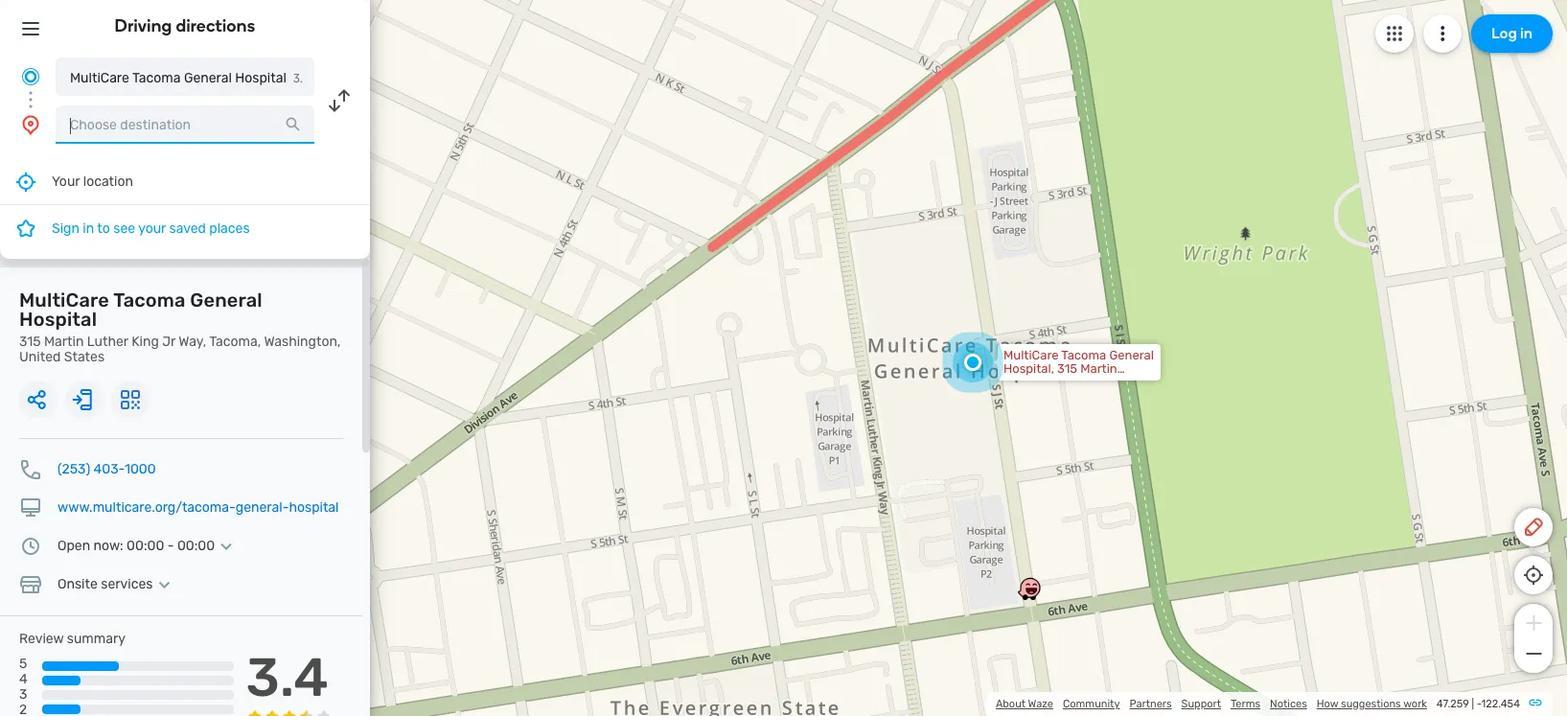 Task type: describe. For each thing, give the bounding box(es) containing it.
onsite services button
[[58, 576, 176, 592]]

review
[[19, 631, 64, 647]]

(253) 403-1000
[[58, 461, 156, 477]]

chevron down image
[[153, 577, 176, 592]]

terms
[[1231, 698, 1261, 710]]

|
[[1472, 698, 1474, 710]]

315
[[19, 334, 41, 350]]

open now: 00:00 - 00:00
[[58, 538, 215, 554]]

work
[[1404, 698, 1427, 710]]

www.multicare.org/tacoma-general-hospital link
[[58, 499, 339, 516]]

(253)
[[58, 461, 90, 477]]

zoom out image
[[1522, 642, 1546, 665]]

star image
[[14, 217, 37, 240]]

states
[[64, 349, 105, 365]]

partners
[[1130, 698, 1172, 710]]

how
[[1317, 698, 1339, 710]]

www.multicare.org/tacoma-
[[58, 499, 236, 516]]

support link
[[1182, 698, 1221, 710]]

waze
[[1028, 698, 1054, 710]]

3.4
[[246, 646, 329, 709]]

notices
[[1270, 698, 1307, 710]]

about
[[996, 698, 1026, 710]]

tacoma for multicare tacoma general hospital
[[132, 70, 181, 86]]

403-
[[94, 461, 125, 477]]

multicare tacoma general hospital
[[70, 70, 287, 86]]

about waze community partners support terms notices how suggestions work 47.259 | -122.454
[[996, 698, 1520, 710]]

(253) 403-1000 link
[[58, 461, 156, 477]]

4
[[19, 671, 28, 688]]

washington,
[[264, 334, 341, 350]]

partners link
[[1130, 698, 1172, 710]]

computer image
[[19, 497, 42, 520]]

1 00:00 from the left
[[127, 538, 164, 554]]

store image
[[19, 573, 42, 596]]

tacoma for multicare tacoma general hospital 315 martin luther king jr way, tacoma, washington, united states
[[113, 289, 186, 312]]

onsite services
[[58, 576, 153, 592]]

summary
[[67, 631, 126, 647]]

community
[[1063, 698, 1120, 710]]

general for multicare tacoma general hospital
[[184, 70, 232, 86]]

Choose destination text field
[[56, 105, 314, 144]]

call image
[[19, 458, 42, 481]]

driving
[[115, 15, 172, 36]]

clock image
[[19, 535, 42, 558]]

current location image
[[19, 65, 42, 88]]

community link
[[1063, 698, 1120, 710]]

pencil image
[[1522, 516, 1545, 539]]

multicare tacoma general hospital button
[[56, 58, 314, 96]]

open now: 00:00 - 00:00 button
[[58, 538, 238, 554]]

47.259
[[1437, 698, 1469, 710]]

link image
[[1528, 695, 1543, 710]]

terms link
[[1231, 698, 1261, 710]]

way,
[[179, 334, 206, 350]]

general-
[[236, 499, 289, 516]]

driving directions
[[115, 15, 255, 36]]

5
[[19, 656, 27, 672]]

zoom in image
[[1522, 612, 1546, 635]]

united
[[19, 349, 61, 365]]

0 vertical spatial -
[[167, 538, 174, 554]]

1 horizontal spatial -
[[1477, 698, 1482, 710]]

recenter image
[[14, 170, 37, 193]]

support
[[1182, 698, 1221, 710]]



Task type: locate. For each thing, give the bounding box(es) containing it.
tacoma up king
[[113, 289, 186, 312]]

about waze link
[[996, 698, 1054, 710]]

www.multicare.org/tacoma-general-hospital
[[58, 499, 339, 516]]

1000
[[125, 461, 156, 477]]

hospital inside button
[[235, 70, 287, 86]]

0 vertical spatial multicare
[[70, 70, 129, 86]]

review summary
[[19, 631, 126, 647]]

tacoma
[[132, 70, 181, 86], [113, 289, 186, 312]]

1 vertical spatial hospital
[[19, 308, 97, 331]]

- up chevron down image
[[167, 538, 174, 554]]

jr
[[162, 334, 176, 350]]

onsite
[[58, 576, 98, 592]]

0 horizontal spatial hospital
[[19, 308, 97, 331]]

122.454
[[1482, 698, 1520, 710]]

hospital
[[235, 70, 287, 86], [19, 308, 97, 331]]

general up "tacoma,"
[[190, 289, 262, 312]]

multicare down driving
[[70, 70, 129, 86]]

hospital inside multicare tacoma general hospital 315 martin luther king jr way, tacoma, washington, united states
[[19, 308, 97, 331]]

0 horizontal spatial 00:00
[[127, 538, 164, 554]]

5 4 3
[[19, 656, 28, 703]]

tacoma inside multicare tacoma general hospital 315 martin luther king jr way, tacoma, washington, united states
[[113, 289, 186, 312]]

1 vertical spatial general
[[190, 289, 262, 312]]

now:
[[94, 538, 123, 554]]

multicare
[[70, 70, 129, 86], [19, 289, 109, 312]]

3
[[19, 687, 27, 703]]

multicare for multicare tacoma general hospital
[[70, 70, 129, 86]]

list box
[[0, 159, 370, 259]]

1 vertical spatial tacoma
[[113, 289, 186, 312]]

general inside 'multicare tacoma general hospital' button
[[184, 70, 232, 86]]

tacoma down driving
[[132, 70, 181, 86]]

1 horizontal spatial hospital
[[235, 70, 287, 86]]

hospital for multicare tacoma general hospital 315 martin luther king jr way, tacoma, washington, united states
[[19, 308, 97, 331]]

notices link
[[1270, 698, 1307, 710]]

multicare for multicare tacoma general hospital 315 martin luther king jr way, tacoma, washington, united states
[[19, 289, 109, 312]]

0 horizontal spatial -
[[167, 538, 174, 554]]

multicare inside button
[[70, 70, 129, 86]]

general inside multicare tacoma general hospital 315 martin luther king jr way, tacoma, washington, united states
[[190, 289, 262, 312]]

0 vertical spatial hospital
[[235, 70, 287, 86]]

2 00:00 from the left
[[177, 538, 215, 554]]

hospital
[[289, 499, 339, 516]]

directions
[[176, 15, 255, 36]]

chevron down image
[[215, 539, 238, 554]]

multicare up martin
[[19, 289, 109, 312]]

martin
[[44, 334, 84, 350]]

1 vertical spatial multicare
[[19, 289, 109, 312]]

luther
[[87, 334, 128, 350]]

general for multicare tacoma general hospital 315 martin luther king jr way, tacoma, washington, united states
[[190, 289, 262, 312]]

hospital down directions
[[235, 70, 287, 86]]

how suggestions work link
[[1317, 698, 1427, 710]]

0 vertical spatial tacoma
[[132, 70, 181, 86]]

king
[[131, 334, 159, 350]]

open
[[58, 538, 90, 554]]

tacoma inside button
[[132, 70, 181, 86]]

general
[[184, 70, 232, 86], [190, 289, 262, 312]]

multicare tacoma general hospital 315 martin luther king jr way, tacoma, washington, united states
[[19, 289, 341, 365]]

1 vertical spatial -
[[1477, 698, 1482, 710]]

tacoma,
[[209, 334, 261, 350]]

hospital for multicare tacoma general hospital
[[235, 70, 287, 86]]

00:00 down 'www.multicare.org/tacoma-general-hospital' link
[[177, 538, 215, 554]]

0 vertical spatial general
[[184, 70, 232, 86]]

suggestions
[[1341, 698, 1401, 710]]

multicare inside multicare tacoma general hospital 315 martin luther king jr way, tacoma, washington, united states
[[19, 289, 109, 312]]

location image
[[19, 113, 42, 136]]

00:00 right the now:
[[127, 538, 164, 554]]

00:00
[[127, 538, 164, 554], [177, 538, 215, 554]]

- right |
[[1477, 698, 1482, 710]]

hospital up martin
[[19, 308, 97, 331]]

general up choose destination text field
[[184, 70, 232, 86]]

1 horizontal spatial 00:00
[[177, 538, 215, 554]]

services
[[101, 576, 153, 592]]

-
[[167, 538, 174, 554], [1477, 698, 1482, 710]]



Task type: vqa. For each thing, say whether or not it's contained in the screenshot.
Dome
no



